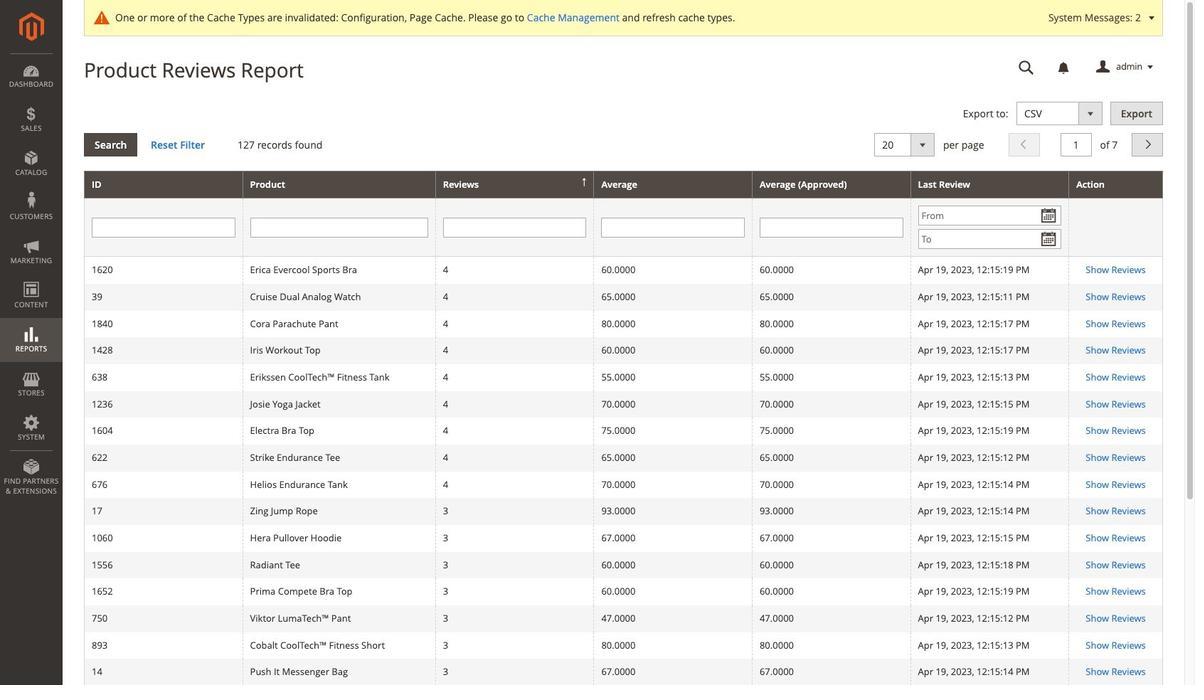 Task type: locate. For each thing, give the bounding box(es) containing it.
From text field
[[919, 206, 1062, 226]]

None text field
[[1009, 55, 1045, 80], [443, 218, 587, 238], [760, 218, 904, 238], [1009, 55, 1045, 80], [443, 218, 587, 238], [760, 218, 904, 238]]

magento admin panel image
[[19, 12, 44, 41]]

menu bar
[[0, 53, 63, 503]]

None text field
[[1061, 133, 1093, 156], [92, 218, 235, 238], [250, 218, 428, 238], [602, 218, 745, 238], [1061, 133, 1093, 156], [92, 218, 235, 238], [250, 218, 428, 238], [602, 218, 745, 238]]



Task type: describe. For each thing, give the bounding box(es) containing it.
To text field
[[919, 229, 1062, 249]]



